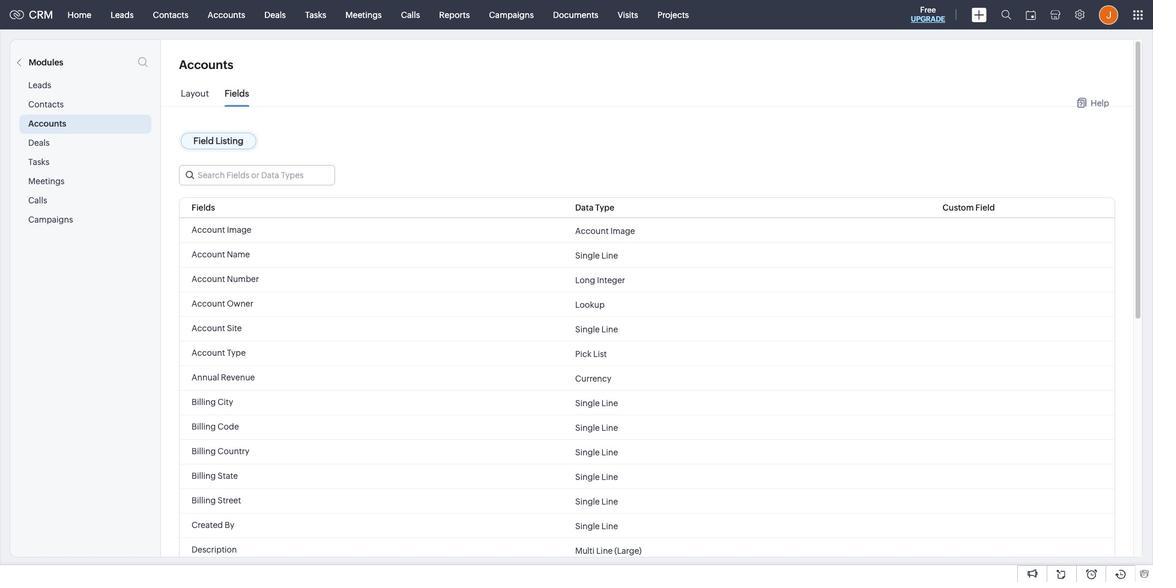Task type: vqa. For each thing, say whether or not it's contained in the screenshot.


Task type: locate. For each thing, give the bounding box(es) containing it.
image
[[227, 225, 251, 235], [610, 226, 635, 236]]

billing state
[[192, 471, 238, 481]]

1 horizontal spatial tasks
[[305, 10, 326, 20]]

2 single from the top
[[575, 325, 600, 334]]

meetings link
[[336, 0, 391, 29]]

single
[[575, 251, 600, 260], [575, 325, 600, 334], [575, 398, 600, 408], [575, 423, 600, 433], [575, 448, 600, 457], [575, 472, 600, 482], [575, 497, 600, 507], [575, 522, 600, 531]]

8 single line from the top
[[575, 522, 618, 531]]

leads down modules
[[28, 80, 51, 90]]

fields
[[225, 88, 249, 98], [192, 203, 215, 213]]

fields right layout
[[225, 88, 249, 98]]

1 vertical spatial tasks
[[28, 157, 49, 167]]

pick list
[[575, 349, 607, 359]]

3 single line from the top
[[575, 398, 618, 408]]

billing
[[192, 398, 216, 407], [192, 422, 216, 432], [192, 447, 216, 456], [192, 471, 216, 481], [192, 496, 216, 506]]

0 vertical spatial campaigns
[[489, 10, 534, 20]]

8 single from the top
[[575, 522, 600, 531]]

billing code
[[192, 422, 239, 432]]

contacts
[[153, 10, 188, 20], [28, 100, 64, 109]]

documents link
[[543, 0, 608, 29]]

0 vertical spatial type
[[595, 203, 614, 213]]

4 billing from the top
[[192, 471, 216, 481]]

visits link
[[608, 0, 648, 29]]

1 horizontal spatial image
[[610, 226, 635, 236]]

single line for created by
[[575, 522, 618, 531]]

1 vertical spatial calls
[[28, 196, 47, 205]]

single for state
[[575, 472, 600, 482]]

1 vertical spatial fields
[[192, 203, 215, 213]]

type up revenue
[[227, 348, 246, 358]]

state
[[218, 471, 238, 481]]

4 single from the top
[[575, 423, 600, 433]]

leads right the home on the top of page
[[111, 10, 134, 20]]

0 horizontal spatial account image
[[192, 225, 251, 235]]

single for by
[[575, 522, 600, 531]]

contacts link
[[143, 0, 198, 29]]

account
[[192, 225, 225, 235], [575, 226, 609, 236], [192, 250, 225, 259], [192, 274, 225, 284], [192, 299, 225, 309], [192, 324, 225, 333], [192, 348, 225, 358]]

line for city
[[602, 398, 618, 408]]

billing street
[[192, 496, 241, 506]]

meetings
[[346, 10, 382, 20], [28, 177, 65, 186]]

account number
[[192, 274, 259, 284]]

type
[[595, 203, 614, 213], [227, 348, 246, 358]]

single line for billing city
[[575, 398, 618, 408]]

account down data type
[[575, 226, 609, 236]]

long
[[575, 275, 595, 285]]

created by
[[192, 521, 234, 530]]

1 horizontal spatial fields
[[225, 88, 249, 98]]

single line for billing country
[[575, 448, 618, 457]]

profile image
[[1099, 5, 1118, 24]]

deals
[[264, 10, 286, 20], [28, 138, 50, 148]]

image up name
[[227, 225, 251, 235]]

0 vertical spatial meetings
[[346, 10, 382, 20]]

search image
[[1001, 10, 1011, 20]]

1 vertical spatial contacts
[[28, 100, 64, 109]]

billing left code
[[192, 422, 216, 432]]

line for site
[[602, 325, 618, 334]]

0 vertical spatial tasks
[[305, 10, 326, 20]]

single for code
[[575, 423, 600, 433]]

2 single line from the top
[[575, 325, 618, 334]]

1 vertical spatial deals
[[28, 138, 50, 148]]

6 single from the top
[[575, 472, 600, 482]]

0 horizontal spatial type
[[227, 348, 246, 358]]

0 horizontal spatial campaigns
[[28, 215, 73, 225]]

image down data type
[[610, 226, 635, 236]]

single line for account site
[[575, 325, 618, 334]]

single for site
[[575, 325, 600, 334]]

long integer
[[575, 275, 625, 285]]

tasks link
[[295, 0, 336, 29]]

0 vertical spatial leads
[[111, 10, 134, 20]]

1 horizontal spatial calls
[[401, 10, 420, 20]]

campaigns link
[[479, 0, 543, 29]]

0 horizontal spatial meetings
[[28, 177, 65, 186]]

multi
[[575, 546, 595, 556]]

3 billing from the top
[[192, 447, 216, 456]]

leads
[[111, 10, 134, 20], [28, 80, 51, 90]]

account image up 'account name'
[[192, 225, 251, 235]]

deals inside 'link'
[[264, 10, 286, 20]]

fields link
[[225, 88, 249, 108]]

1 vertical spatial type
[[227, 348, 246, 358]]

data type
[[575, 203, 614, 213]]

2 billing from the top
[[192, 422, 216, 432]]

owner
[[227, 299, 253, 309]]

number
[[227, 274, 259, 284]]

4 single line from the top
[[575, 423, 618, 433]]

deals link
[[255, 0, 295, 29]]

0 vertical spatial calls
[[401, 10, 420, 20]]

custom field
[[943, 203, 995, 213]]

5 billing from the top
[[192, 496, 216, 506]]

1 billing from the top
[[192, 398, 216, 407]]

1 horizontal spatial deals
[[264, 10, 286, 20]]

billing city
[[192, 398, 233, 407]]

contacts down modules
[[28, 100, 64, 109]]

modules
[[29, 58, 63, 67]]

create menu element
[[965, 0, 994, 29]]

7 single from the top
[[575, 497, 600, 507]]

billing left state
[[192, 471, 216, 481]]

5 single from the top
[[575, 448, 600, 457]]

street
[[218, 496, 241, 506]]

campaigns
[[489, 10, 534, 20], [28, 215, 73, 225]]

single line for billing state
[[575, 472, 618, 482]]

2 vertical spatial accounts
[[28, 119, 66, 129]]

1 vertical spatial accounts
[[179, 58, 233, 71]]

contacts right leads link
[[153, 10, 188, 20]]

1 horizontal spatial contacts
[[153, 10, 188, 20]]

home link
[[58, 0, 101, 29]]

1 vertical spatial leads
[[28, 80, 51, 90]]

account type
[[192, 348, 246, 358]]

single for country
[[575, 448, 600, 457]]

pick
[[575, 349, 592, 359]]

annual revenue
[[192, 373, 255, 383]]

account up annual
[[192, 348, 225, 358]]

3 single from the top
[[575, 398, 600, 408]]

0 horizontal spatial calls
[[28, 196, 47, 205]]

1 single line from the top
[[575, 251, 618, 260]]

city
[[218, 398, 233, 407]]

documents
[[553, 10, 598, 20]]

line for name
[[602, 251, 618, 260]]

fields up 'account name'
[[192, 203, 215, 213]]

billing left city
[[192, 398, 216, 407]]

0 horizontal spatial tasks
[[28, 157, 49, 167]]

type right data
[[595, 203, 614, 213]]

profile element
[[1092, 0, 1126, 29]]

single line for account name
[[575, 251, 618, 260]]

billing up billing state
[[192, 447, 216, 456]]

account image
[[192, 225, 251, 235], [575, 226, 635, 236]]

7 single line from the top
[[575, 497, 618, 507]]

1 horizontal spatial type
[[595, 203, 614, 213]]

free upgrade
[[911, 5, 945, 23]]

1 vertical spatial campaigns
[[28, 215, 73, 225]]

code
[[218, 422, 239, 432]]

1 single from the top
[[575, 251, 600, 260]]

line for country
[[602, 448, 618, 457]]

single line
[[575, 251, 618, 260], [575, 325, 618, 334], [575, 398, 618, 408], [575, 423, 618, 433], [575, 448, 618, 457], [575, 472, 618, 482], [575, 497, 618, 507], [575, 522, 618, 531]]

account image down data type
[[575, 226, 635, 236]]

5 single line from the top
[[575, 448, 618, 457]]

billing up created
[[192, 496, 216, 506]]

tasks
[[305, 10, 326, 20], [28, 157, 49, 167]]

site
[[227, 324, 242, 333]]

accounts
[[208, 10, 245, 20], [179, 58, 233, 71], [28, 119, 66, 129]]

6 single line from the top
[[575, 472, 618, 482]]

lookup
[[575, 300, 605, 310]]

calls
[[401, 10, 420, 20], [28, 196, 47, 205]]

name
[[227, 250, 250, 259]]

line for street
[[602, 497, 618, 507]]

0 vertical spatial accounts
[[208, 10, 245, 20]]

0 vertical spatial deals
[[264, 10, 286, 20]]

account name
[[192, 250, 250, 259]]

1 vertical spatial meetings
[[28, 177, 65, 186]]

calls link
[[391, 0, 430, 29]]

line
[[602, 251, 618, 260], [602, 325, 618, 334], [602, 398, 618, 408], [602, 423, 618, 433], [602, 448, 618, 457], [602, 472, 618, 482], [602, 497, 618, 507], [602, 522, 618, 531], [596, 546, 613, 556]]

crm link
[[10, 8, 53, 21]]



Task type: describe. For each thing, give the bounding box(es) containing it.
line for state
[[602, 472, 618, 482]]

projects
[[657, 10, 689, 20]]

accounts inside accounts link
[[208, 10, 245, 20]]

single for name
[[575, 251, 600, 260]]

1 horizontal spatial account image
[[575, 226, 635, 236]]

custom
[[943, 203, 974, 213]]

account up 'account name'
[[192, 225, 225, 235]]

reports link
[[430, 0, 479, 29]]

leads link
[[101, 0, 143, 29]]

billing for billing country
[[192, 447, 216, 456]]

type for account type
[[227, 348, 246, 358]]

0 horizontal spatial leads
[[28, 80, 51, 90]]

home
[[68, 10, 91, 20]]

single line for billing code
[[575, 423, 618, 433]]

data
[[575, 203, 594, 213]]

billing for billing city
[[192, 398, 216, 407]]

billing for billing street
[[192, 496, 216, 506]]

type for data type
[[595, 203, 614, 213]]

single line for billing street
[[575, 497, 618, 507]]

calls inside "link"
[[401, 10, 420, 20]]

by
[[225, 521, 234, 530]]

single for street
[[575, 497, 600, 507]]

0 horizontal spatial image
[[227, 225, 251, 235]]

search element
[[994, 0, 1019, 29]]

(large)
[[614, 546, 642, 556]]

create menu image
[[972, 8, 987, 22]]

billing country
[[192, 447, 249, 456]]

1 horizontal spatial meetings
[[346, 10, 382, 20]]

0 horizontal spatial deals
[[28, 138, 50, 148]]

calendar image
[[1026, 10, 1036, 20]]

layout
[[181, 88, 209, 98]]

multi line (large)
[[575, 546, 642, 556]]

crm
[[29, 8, 53, 21]]

description
[[192, 545, 237, 555]]

integer
[[597, 275, 625, 285]]

field
[[976, 203, 995, 213]]

upgrade
[[911, 15, 945, 23]]

0 horizontal spatial fields
[[192, 203, 215, 213]]

account up account number
[[192, 250, 225, 259]]

reports
[[439, 10, 470, 20]]

0 horizontal spatial contacts
[[28, 100, 64, 109]]

0 vertical spatial fields
[[225, 88, 249, 98]]

help
[[1091, 98, 1109, 108]]

billing for billing state
[[192, 471, 216, 481]]

account left site
[[192, 324, 225, 333]]

revenue
[[221, 373, 255, 383]]

Search Fields or Data Types text field
[[180, 166, 335, 185]]

line for code
[[602, 423, 618, 433]]

free
[[920, 5, 936, 14]]

currency
[[575, 374, 611, 383]]

account down 'account name'
[[192, 274, 225, 284]]

annual
[[192, 373, 219, 383]]

list
[[593, 349, 607, 359]]

accounts link
[[198, 0, 255, 29]]

account up 'account site'
[[192, 299, 225, 309]]

billing for billing code
[[192, 422, 216, 432]]

line for by
[[602, 522, 618, 531]]

account site
[[192, 324, 242, 333]]

1 horizontal spatial campaigns
[[489, 10, 534, 20]]

account owner
[[192, 299, 253, 309]]

layout link
[[181, 88, 209, 108]]

country
[[218, 447, 249, 456]]

1 horizontal spatial leads
[[111, 10, 134, 20]]

created
[[192, 521, 223, 530]]

0 vertical spatial contacts
[[153, 10, 188, 20]]

single for city
[[575, 398, 600, 408]]

visits
[[618, 10, 638, 20]]

projects link
[[648, 0, 699, 29]]



